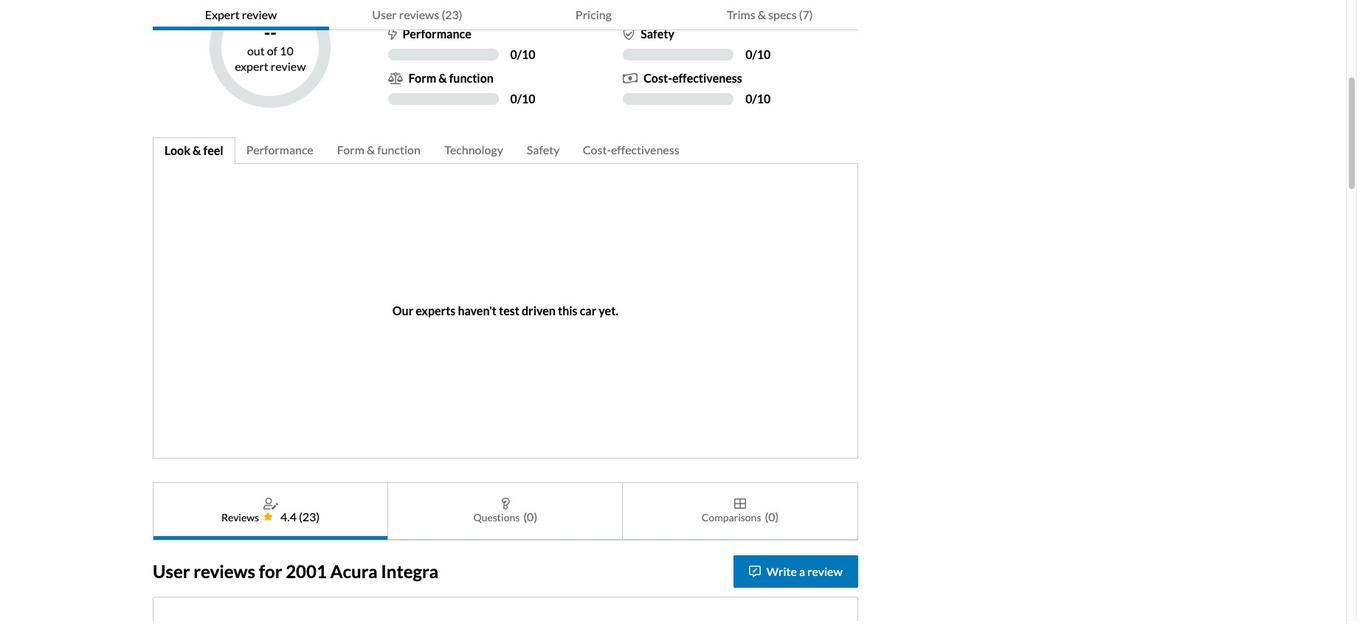 Task type: locate. For each thing, give the bounding box(es) containing it.
1 vertical spatial reviews
[[194, 560, 256, 582]]

user for user reviews (23)
[[372, 7, 397, 21]]

0 vertical spatial safety
[[641, 27, 675, 41]]

0 horizontal spatial form
[[337, 143, 365, 157]]

reviews inside tab
[[399, 7, 440, 21]]

1 vertical spatial user
[[153, 560, 190, 582]]

0 vertical spatial expert
[[205, 7, 240, 21]]

reviews
[[222, 511, 259, 523]]

safety right technology
[[527, 143, 560, 157]]

effectiveness
[[673, 71, 743, 85], [611, 143, 680, 157]]

1 horizontal spatial (23)
[[442, 7, 463, 21]]

reviews up 'balance scale' image
[[399, 7, 440, 21]]

form & function right 'balance scale' image
[[409, 71, 494, 85]]

effectiveness inside tab list
[[611, 143, 680, 157]]

1 vertical spatial (23)
[[299, 510, 320, 524]]

1 vertical spatial function
[[378, 143, 421, 157]]

trims & specs (7)
[[727, 7, 813, 21]]

1 (0) from the left
[[524, 510, 538, 524]]

trims
[[727, 7, 756, 21]]

form & function tab
[[337, 143, 421, 157]]

1 horizontal spatial form
[[409, 71, 437, 85]]

cost-effectiveness down money bill wave image
[[583, 143, 680, 157]]

&
[[758, 7, 767, 21], [439, 71, 447, 85], [367, 143, 375, 157], [193, 143, 201, 157]]

form
[[409, 71, 437, 85], [337, 143, 365, 157]]

feel
[[203, 143, 223, 157]]

(0) right question image
[[524, 510, 538, 524]]

user reviews (23) tab
[[329, 0, 506, 30]]

0 vertical spatial function
[[450, 71, 494, 85]]

comment alt edit image
[[749, 566, 761, 577]]

0 vertical spatial reviews
[[399, 7, 440, 21]]

a
[[800, 564, 806, 578]]

reviews left the "for"
[[194, 560, 256, 582]]

function
[[450, 71, 494, 85], [378, 143, 421, 157]]

form & function down 'balance scale' image
[[337, 143, 421, 157]]

& for form & function tab
[[367, 143, 375, 157]]

0
[[746, 3, 753, 17], [511, 47, 518, 61], [746, 47, 753, 61], [511, 92, 518, 106], [746, 92, 753, 106]]

0 for cost-effectiveness
[[746, 92, 753, 106]]

0 horizontal spatial (0)
[[524, 510, 538, 524]]

th large image
[[735, 498, 747, 510]]

cost-
[[644, 71, 673, 85], [583, 143, 611, 157]]

1 horizontal spatial safety
[[641, 27, 675, 41]]

(0)
[[524, 510, 538, 524], [765, 510, 779, 524]]

pricing
[[576, 7, 612, 21]]

comparisons count element
[[765, 508, 779, 526]]

reviews for for
[[194, 560, 256, 582]]

review up out
[[242, 7, 277, 21]]

technology tab
[[445, 143, 504, 157]]

review inside -- out of 10 expert review
[[271, 59, 306, 73]]

expert
[[205, 7, 240, 21], [235, 59, 269, 73]]

user edit image
[[263, 498, 278, 510]]

/ for cost-effectiveness
[[753, 92, 757, 106]]

0 horizontal spatial reviews
[[194, 560, 256, 582]]

1 tab list from the top
[[153, 0, 859, 30]]

(0) for comparisons (0)
[[765, 510, 779, 524]]

2 vertical spatial review
[[808, 564, 843, 578]]

safety
[[641, 27, 675, 41], [527, 143, 560, 157]]

10
[[757, 3, 771, 17], [280, 43, 294, 57], [522, 47, 536, 61], [757, 47, 771, 61], [522, 92, 536, 106], [757, 92, 771, 106]]

0 horizontal spatial safety
[[527, 143, 560, 157]]

expert inside -- out of 10 expert review
[[235, 59, 269, 73]]

0 / 10 for safety
[[746, 47, 771, 61]]

write a review button
[[734, 555, 859, 588]]

2 (0) from the left
[[765, 510, 779, 524]]

2 vertical spatial tab list
[[153, 482, 859, 541]]

0 horizontal spatial cost-
[[583, 143, 611, 157]]

0 horizontal spatial (23)
[[299, 510, 320, 524]]

10 for form & function
[[522, 92, 536, 106]]

cost- right money bill wave image
[[644, 71, 673, 85]]

test
[[499, 303, 520, 318]]

0 vertical spatial performance
[[403, 27, 472, 41]]

1 horizontal spatial function
[[450, 71, 494, 85]]

performance inside "tab"
[[246, 143, 314, 157]]

0 vertical spatial user
[[372, 7, 397, 21]]

0 for safety
[[746, 47, 753, 61]]

reviews for (23)
[[399, 7, 440, 21]]

cost-effectiveness
[[644, 71, 743, 85], [583, 143, 680, 157]]

1 vertical spatial form
[[337, 143, 365, 157]]

user reviews (23)
[[372, 7, 463, 21]]

specs
[[769, 7, 797, 21]]

review
[[242, 7, 277, 21], [271, 59, 306, 73], [808, 564, 843, 578]]

3 tab list from the top
[[153, 482, 859, 541]]

reviews count element
[[299, 508, 320, 526]]

yet.
[[599, 303, 619, 318]]

1 vertical spatial review
[[271, 59, 306, 73]]

function up technology
[[450, 71, 494, 85]]

(0) right the th large icon
[[765, 510, 779, 524]]

1 horizontal spatial reviews
[[399, 7, 440, 21]]

effectiveness down money bill wave image
[[611, 143, 680, 157]]

safety right shield check image
[[641, 27, 675, 41]]

0 vertical spatial cost-effectiveness
[[644, 71, 743, 85]]

& inside trims & specs (7) tab
[[758, 7, 767, 21]]

1 horizontal spatial cost-
[[644, 71, 673, 85]]

of
[[267, 43, 278, 57]]

0 vertical spatial tab list
[[153, 0, 859, 30]]

0 vertical spatial form
[[409, 71, 437, 85]]

review inside tab
[[242, 7, 277, 21]]

form right performance "tab"
[[337, 143, 365, 157]]

(7)
[[800, 7, 813, 21]]

4.4
[[281, 510, 297, 524]]

experts
[[416, 303, 456, 318]]

tab list
[[153, 0, 859, 30], [153, 137, 859, 165], [153, 482, 859, 541]]

0 horizontal spatial user
[[153, 560, 190, 582]]

reviews
[[399, 7, 440, 21], [194, 560, 256, 582]]

1 horizontal spatial performance
[[403, 27, 472, 41]]

shield check image
[[623, 28, 635, 40]]

0 horizontal spatial function
[[378, 143, 421, 157]]

/
[[753, 3, 757, 17], [518, 47, 522, 61], [753, 47, 757, 61], [518, 92, 522, 106], [753, 92, 757, 106]]

form & function inside tab list
[[337, 143, 421, 157]]

effectiveness down trims
[[673, 71, 743, 85]]

review right a
[[808, 564, 843, 578]]

0 / 10
[[746, 3, 771, 17], [511, 47, 536, 61], [746, 47, 771, 61], [511, 92, 536, 106], [746, 92, 771, 106]]

form right 'balance scale' image
[[409, 71, 437, 85]]

performance tab
[[235, 137, 326, 165]]

1 horizontal spatial (0)
[[765, 510, 779, 524]]

1 - from the left
[[264, 21, 270, 43]]

0 horizontal spatial performance
[[246, 143, 314, 157]]

-
[[264, 21, 270, 43], [270, 21, 277, 43]]

performance right feel
[[246, 143, 314, 157]]

technology
[[445, 143, 504, 157]]

(23)
[[442, 7, 463, 21], [299, 510, 320, 524]]

(0) for questions (0)
[[524, 510, 538, 524]]

write a review
[[767, 564, 843, 578]]

1 vertical spatial expert
[[235, 59, 269, 73]]

cost-effectiveness right money bill wave image
[[644, 71, 743, 85]]

1 vertical spatial safety
[[527, 143, 560, 157]]

safety inside tab list
[[527, 143, 560, 157]]

expert review
[[205, 7, 277, 21]]

1 vertical spatial tab list
[[153, 137, 859, 165]]

performance down user reviews (23)
[[403, 27, 472, 41]]

/ for form & function
[[518, 92, 522, 106]]

2 tab list from the top
[[153, 137, 859, 165]]

1 vertical spatial form & function
[[337, 143, 421, 157]]

car
[[580, 303, 597, 318]]

0 vertical spatial review
[[242, 7, 277, 21]]

& inside the look & feel tab
[[193, 143, 201, 157]]

cost-effectiveness tab
[[583, 143, 680, 157]]

form & function
[[409, 71, 494, 85], [337, 143, 421, 157]]

user inside tab
[[372, 7, 397, 21]]

2001
[[286, 560, 327, 582]]

1 vertical spatial effectiveness
[[611, 143, 680, 157]]

function down 'balance scale' image
[[378, 143, 421, 157]]

1 horizontal spatial user
[[372, 7, 397, 21]]

0 for performance
[[511, 47, 518, 61]]

1 vertical spatial cost-
[[583, 143, 611, 157]]

review down of
[[271, 59, 306, 73]]

0 vertical spatial (23)
[[442, 7, 463, 21]]

performance
[[403, 27, 472, 41], [246, 143, 314, 157]]

user
[[372, 7, 397, 21], [153, 560, 190, 582]]

1 vertical spatial performance
[[246, 143, 314, 157]]

cost- right safety tab
[[583, 143, 611, 157]]

haven't
[[458, 303, 497, 318]]

expert inside tab
[[205, 7, 240, 21]]



Task type: vqa. For each thing, say whether or not it's contained in the screenshot.
2nd (0) from right
yes



Task type: describe. For each thing, give the bounding box(es) containing it.
/ for safety
[[753, 47, 757, 61]]

/ for performance
[[518, 47, 522, 61]]

form inside tab list
[[337, 143, 365, 157]]

0 / 10 for form & function
[[511, 92, 536, 106]]

questions (0)
[[474, 510, 538, 524]]

for
[[259, 560, 282, 582]]

4.4 (23)
[[281, 510, 320, 524]]

tab list containing 4.4
[[153, 482, 859, 541]]

user for user reviews for 2001 acura integra
[[153, 560, 190, 582]]

1 vertical spatial cost-effectiveness
[[583, 143, 680, 157]]

comparisons
[[702, 511, 762, 523]]

pricing tab
[[506, 0, 682, 30]]

2 - from the left
[[270, 21, 277, 43]]

& for trims & specs (7) tab
[[758, 7, 767, 21]]

tab list containing performance
[[153, 137, 859, 165]]

write
[[767, 564, 797, 578]]

balance scale image
[[388, 72, 403, 84]]

driven
[[522, 303, 556, 318]]

0 / 10 for performance
[[511, 47, 536, 61]]

(23) inside user reviews (23) tab
[[442, 7, 463, 21]]

safety tab
[[527, 143, 560, 157]]

our experts haven't test driven this car yet.
[[393, 303, 619, 318]]

10 for cost-effectiveness
[[757, 92, 771, 106]]

0 vertical spatial effectiveness
[[673, 71, 743, 85]]

trims & specs (7) tab
[[682, 0, 859, 30]]

10 inside -- out of 10 expert review
[[280, 43, 294, 57]]

this
[[558, 303, 578, 318]]

user reviews for 2001 acura integra
[[153, 560, 439, 582]]

review inside button
[[808, 564, 843, 578]]

bolt image
[[388, 28, 397, 40]]

look & feel
[[165, 143, 223, 157]]

-- out of 10 expert review
[[235, 21, 306, 73]]

& for the look & feel tab
[[193, 143, 201, 157]]

0 for form & function
[[511, 92, 518, 106]]

look
[[165, 143, 191, 157]]

comparisons (0)
[[702, 510, 779, 524]]

question image
[[501, 498, 510, 510]]

integra
[[381, 560, 439, 582]]

questions count element
[[524, 508, 538, 526]]

out
[[247, 43, 265, 57]]

our
[[393, 303, 414, 318]]

expert review tab
[[153, 0, 329, 30]]

money bill wave image
[[623, 72, 638, 84]]

acura
[[330, 560, 378, 582]]

function inside tab list
[[378, 143, 421, 157]]

0 vertical spatial form & function
[[409, 71, 494, 85]]

10 for safety
[[757, 47, 771, 61]]

0 / 10 for cost-effectiveness
[[746, 92, 771, 106]]

10 for performance
[[522, 47, 536, 61]]

tab list containing expert review
[[153, 0, 859, 30]]

questions
[[474, 511, 520, 523]]

look & feel tab
[[153, 137, 235, 165]]

0 vertical spatial cost-
[[644, 71, 673, 85]]



